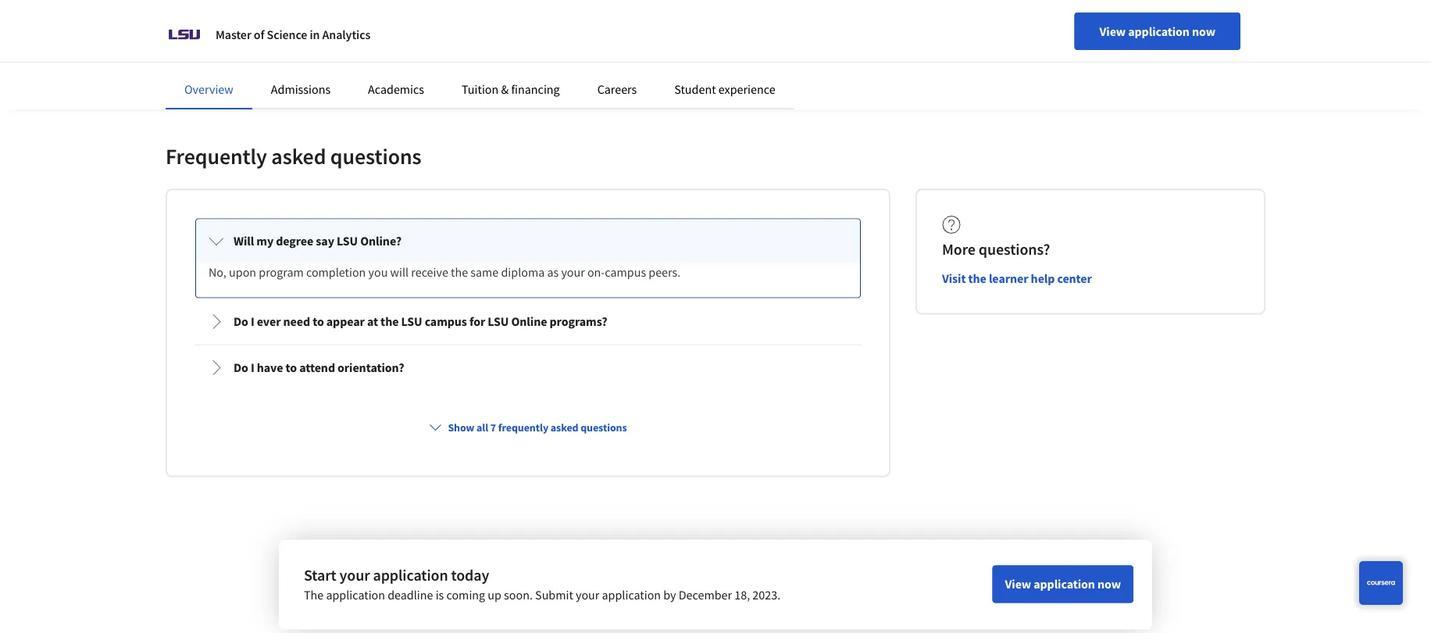 Task type: describe. For each thing, give the bounding box(es) containing it.
2 horizontal spatial lsu
[[488, 314, 509, 329]]

1 horizontal spatial campus
[[605, 264, 646, 280]]

0 horizontal spatial lsu
[[337, 233, 358, 249]]

your inside collapsed list
[[562, 264, 585, 280]]

show all 7 frequently asked questions
[[448, 420, 627, 434]]

appear
[[327, 314, 365, 329]]

february for february 28, 2023
[[183, 35, 224, 49]]

will my degree say lsu online?
[[234, 233, 402, 249]]

tuition & financing
[[462, 81, 560, 97]]

student
[[675, 81, 716, 97]]

careers link
[[598, 81, 637, 97]]

do i have to attend orientation? button
[[196, 346, 861, 389]]

student experience link
[[675, 81, 776, 97]]

degree
[[276, 233, 314, 249]]

in
[[310, 27, 320, 42]]

2023 for february 28, 2023
[[242, 35, 264, 49]]

submit
[[535, 587, 574, 603]]

careers
[[598, 81, 637, 97]]

as
[[547, 264, 559, 280]]

february 6, 2023
[[1022, 35, 1098, 49]]

no,
[[209, 264, 227, 280]]

to inside the do i ever need to appear at the lsu campus for lsu online programs? dropdown button
[[313, 314, 324, 329]]

student experience
[[675, 81, 776, 97]]

do i ever need to appear at the lsu campus for lsu online programs? button
[[196, 300, 861, 343]]

asked inside dropdown button
[[551, 420, 579, 434]]

2 vertical spatial your
[[576, 587, 600, 603]]

have
[[257, 360, 283, 375]]

the for campus
[[451, 264, 468, 280]]

frequently asked questions
[[166, 142, 422, 169]]

view application now button for the application deadline is coming up soon. submit your application by december 18, 2023.
[[993, 565, 1134, 603]]

diploma
[[501, 264, 545, 280]]

help
[[1031, 271, 1055, 286]]

soon.
[[504, 587, 533, 603]]

&
[[501, 81, 509, 97]]

i for have
[[251, 360, 255, 375]]

start
[[304, 565, 337, 584]]

28,
[[226, 35, 240, 49]]

upon
[[229, 264, 256, 280]]

do i have to attend orientation?
[[234, 360, 405, 375]]

programs?
[[550, 314, 608, 329]]

up
[[488, 587, 502, 603]]

start your application today the application deadline is coming up soon. submit your application by december 18, 2023.
[[304, 565, 781, 603]]

overview
[[184, 81, 234, 97]]

7
[[491, 420, 496, 434]]

now for master of science in analytics
[[1193, 23, 1216, 39]]

say
[[316, 233, 334, 249]]

do for do i have to attend orientation?
[[234, 360, 248, 375]]

my
[[257, 233, 274, 249]]

frequently
[[498, 420, 549, 434]]

attend
[[299, 360, 335, 375]]

frequently
[[166, 142, 267, 169]]

today
[[451, 565, 490, 584]]

online?
[[360, 233, 402, 249]]

february 28, 2023
[[183, 35, 264, 49]]

december
[[679, 587, 732, 603]]

collapsed list
[[192, 215, 864, 394]]

visit the learner help center link
[[943, 269, 1093, 288]]

academics link
[[368, 81, 424, 97]]

campus inside dropdown button
[[425, 314, 467, 329]]

program
[[259, 264, 304, 280]]

need
[[283, 314, 310, 329]]

visit the learner help center
[[943, 271, 1093, 286]]

all
[[477, 420, 489, 434]]

is
[[436, 587, 444, 603]]

louisiana state university logo image
[[166, 16, 203, 53]]

admissions
[[271, 81, 331, 97]]



Task type: vqa. For each thing, say whether or not it's contained in the screenshot.
1st the Push end date from the bottom of the page
no



Task type: locate. For each thing, give the bounding box(es) containing it.
analytics
[[322, 27, 371, 42]]

the inside dropdown button
[[381, 314, 399, 329]]

18,
[[735, 587, 750, 603]]

1 horizontal spatial asked
[[551, 420, 579, 434]]

show all 7 frequently asked questions button
[[423, 413, 634, 441]]

do left ever
[[234, 314, 248, 329]]

february down learn on the top right of page
[[1022, 35, 1064, 49]]

i left have at bottom left
[[251, 360, 255, 375]]

the for programs?
[[381, 314, 399, 329]]

1 vertical spatial asked
[[551, 420, 579, 434]]

at
[[367, 314, 378, 329]]

2023 right 6,
[[1076, 35, 1098, 49]]

do
[[234, 314, 248, 329], [234, 360, 248, 375]]

0 horizontal spatial the
[[381, 314, 399, 329]]

2023 inside 'link'
[[242, 35, 264, 49]]

1 february from the left
[[183, 35, 224, 49]]

of
[[254, 27, 265, 42]]

do left have at bottom left
[[234, 360, 248, 375]]

to right need
[[313, 314, 324, 329]]

i for ever
[[251, 314, 255, 329]]

learn
[[1022, 9, 1053, 24]]

academics
[[368, 81, 424, 97]]

asked
[[272, 142, 326, 169], [551, 420, 579, 434]]

0 vertical spatial asked
[[272, 142, 326, 169]]

0 vertical spatial now
[[1193, 23, 1216, 39]]

0 vertical spatial view application now
[[1100, 23, 1216, 39]]

to inside do i have to attend orientation? dropdown button
[[286, 360, 297, 375]]

science
[[267, 27, 307, 42]]

0 vertical spatial do
[[234, 314, 248, 329]]

0 horizontal spatial february
[[183, 35, 224, 49]]

ever
[[257, 314, 281, 329]]

experience
[[719, 81, 776, 97]]

1 i from the top
[[251, 314, 255, 329]]

i left ever
[[251, 314, 255, 329]]

view application now button for master of science in analytics
[[1075, 13, 1241, 50]]

center
[[1058, 271, 1093, 286]]

0 horizontal spatial now
[[1098, 576, 1122, 592]]

admissions link
[[271, 81, 331, 97]]

2 february from the left
[[1022, 35, 1064, 49]]

will my degree say lsu online? button
[[196, 219, 861, 263]]

tuition
[[462, 81, 499, 97]]

your right as
[[562, 264, 585, 280]]

application
[[1129, 23, 1190, 39], [373, 565, 448, 584], [1034, 576, 1096, 592], [326, 587, 385, 603], [602, 587, 661, 603]]

view application now
[[1100, 23, 1216, 39], [1006, 576, 1122, 592]]

6,
[[1066, 35, 1074, 49]]

1 vertical spatial questions
[[581, 420, 627, 434]]

february left 28,
[[183, 35, 224, 49]]

the right at
[[381, 314, 399, 329]]

1 vertical spatial view application now
[[1006, 576, 1122, 592]]

i
[[251, 314, 255, 329], [251, 360, 255, 375]]

the
[[451, 264, 468, 280], [969, 271, 987, 286], [381, 314, 399, 329]]

now
[[1193, 23, 1216, 39], [1098, 576, 1122, 592]]

0 horizontal spatial asked
[[272, 142, 326, 169]]

1 vertical spatial view application now button
[[993, 565, 1134, 603]]

2 do from the top
[[234, 360, 248, 375]]

orientation?
[[338, 360, 405, 375]]

1 vertical spatial i
[[251, 360, 255, 375]]

financing
[[512, 81, 560, 97]]

1 vertical spatial now
[[1098, 576, 1122, 592]]

will
[[234, 233, 254, 249]]

view
[[1100, 23, 1126, 39], [1006, 576, 1032, 592]]

1 vertical spatial campus
[[425, 314, 467, 329]]

questions
[[331, 142, 422, 169], [581, 420, 627, 434]]

for
[[470, 314, 486, 329]]

you
[[369, 264, 388, 280]]

0 horizontal spatial to
[[286, 360, 297, 375]]

1 horizontal spatial 2023
[[1076, 35, 1098, 49]]

tuition & financing link
[[462, 81, 560, 97]]

0 vertical spatial view
[[1100, 23, 1126, 39]]

0 vertical spatial campus
[[605, 264, 646, 280]]

0 vertical spatial your
[[562, 264, 585, 280]]

no, upon program completion you will receive the same diploma as your on-campus peers.
[[209, 264, 681, 280]]

1 horizontal spatial now
[[1193, 23, 1216, 39]]

lsu
[[337, 233, 358, 249], [401, 314, 423, 329], [488, 314, 509, 329]]

do i ever need to appear at the lsu campus for lsu online programs?
[[234, 314, 608, 329]]

0 horizontal spatial questions
[[331, 142, 422, 169]]

0 vertical spatial i
[[251, 314, 255, 329]]

lsu right at
[[401, 314, 423, 329]]

master of science in analytics
[[216, 27, 371, 42]]

0 horizontal spatial 2023
[[242, 35, 264, 49]]

your right submit
[[576, 587, 600, 603]]

view for the application deadline is coming up soon. submit your application by december 18, 2023.
[[1006, 576, 1032, 592]]

the left same at the top
[[451, 264, 468, 280]]

now for the application deadline is coming up soon. submit your application by december 18, 2023.
[[1098, 576, 1122, 592]]

1 vertical spatial do
[[234, 360, 248, 375]]

february 28, 2023 link
[[183, 0, 410, 49]]

view application now for master of science in analytics
[[1100, 23, 1216, 39]]

campus left for
[[425, 314, 467, 329]]

1 do from the top
[[234, 314, 248, 329]]

1 2023 from the left
[[242, 35, 264, 49]]

view application now for the application deadline is coming up soon. submit your application by december 18, 2023.
[[1006, 576, 1122, 592]]

1 vertical spatial view
[[1006, 576, 1032, 592]]

online
[[512, 314, 547, 329]]

0 horizontal spatial campus
[[425, 314, 467, 329]]

lsu right the say
[[337, 233, 358, 249]]

to right have at bottom left
[[286, 360, 297, 375]]

2 2023 from the left
[[1076, 35, 1098, 49]]

1 horizontal spatial questions
[[581, 420, 627, 434]]

same
[[471, 264, 499, 280]]

visit
[[943, 271, 966, 286]]

master
[[216, 27, 251, 42]]

the right visit
[[969, 271, 987, 286]]

learn more
[[1022, 9, 1084, 24]]

peers.
[[649, 264, 681, 280]]

learn more link
[[1022, 9, 1084, 24]]

february inside 'link'
[[183, 35, 224, 49]]

2023 right 28,
[[242, 35, 264, 49]]

more
[[1056, 9, 1084, 24]]

lsu right for
[[488, 314, 509, 329]]

2 horizontal spatial the
[[969, 271, 987, 286]]

february
[[183, 35, 224, 49], [1022, 35, 1064, 49]]

deadline
[[388, 587, 433, 603]]

1 horizontal spatial lsu
[[401, 314, 423, 329]]

asked right "frequently"
[[551, 420, 579, 434]]

0 vertical spatial view application now button
[[1075, 13, 1241, 50]]

by
[[664, 587, 677, 603]]

2023
[[242, 35, 264, 49], [1076, 35, 1098, 49]]

questions inside dropdown button
[[581, 420, 627, 434]]

more
[[943, 239, 976, 259]]

will
[[390, 264, 409, 280]]

on-
[[588, 264, 605, 280]]

do for do i ever need to appear at the lsu campus for lsu online programs?
[[234, 314, 248, 329]]

1 horizontal spatial february
[[1022, 35, 1064, 49]]

1 horizontal spatial to
[[313, 314, 324, 329]]

receive
[[411, 264, 449, 280]]

to
[[313, 314, 324, 329], [286, 360, 297, 375]]

1 vertical spatial your
[[340, 565, 370, 584]]

2023.
[[753, 587, 781, 603]]

coming
[[447, 587, 485, 603]]

0 vertical spatial questions
[[331, 142, 422, 169]]

overview link
[[184, 81, 234, 97]]

learner
[[989, 271, 1029, 286]]

view application now button
[[1075, 13, 1241, 50], [993, 565, 1134, 603]]

campus left the peers.
[[605, 264, 646, 280]]

asked down admissions link
[[272, 142, 326, 169]]

questions?
[[979, 239, 1051, 259]]

the
[[304, 587, 324, 603]]

0 horizontal spatial view
[[1006, 576, 1032, 592]]

your right start on the left
[[340, 565, 370, 584]]

2 i from the top
[[251, 360, 255, 375]]

0 vertical spatial to
[[313, 314, 324, 329]]

february for february 6, 2023
[[1022, 35, 1064, 49]]

2023 for february 6, 2023
[[1076, 35, 1098, 49]]

view for master of science in analytics
[[1100, 23, 1126, 39]]

1 horizontal spatial view
[[1100, 23, 1126, 39]]

show
[[448, 420, 475, 434]]

1 vertical spatial to
[[286, 360, 297, 375]]

more questions?
[[943, 239, 1051, 259]]

1 horizontal spatial the
[[451, 264, 468, 280]]

completion
[[306, 264, 366, 280]]



